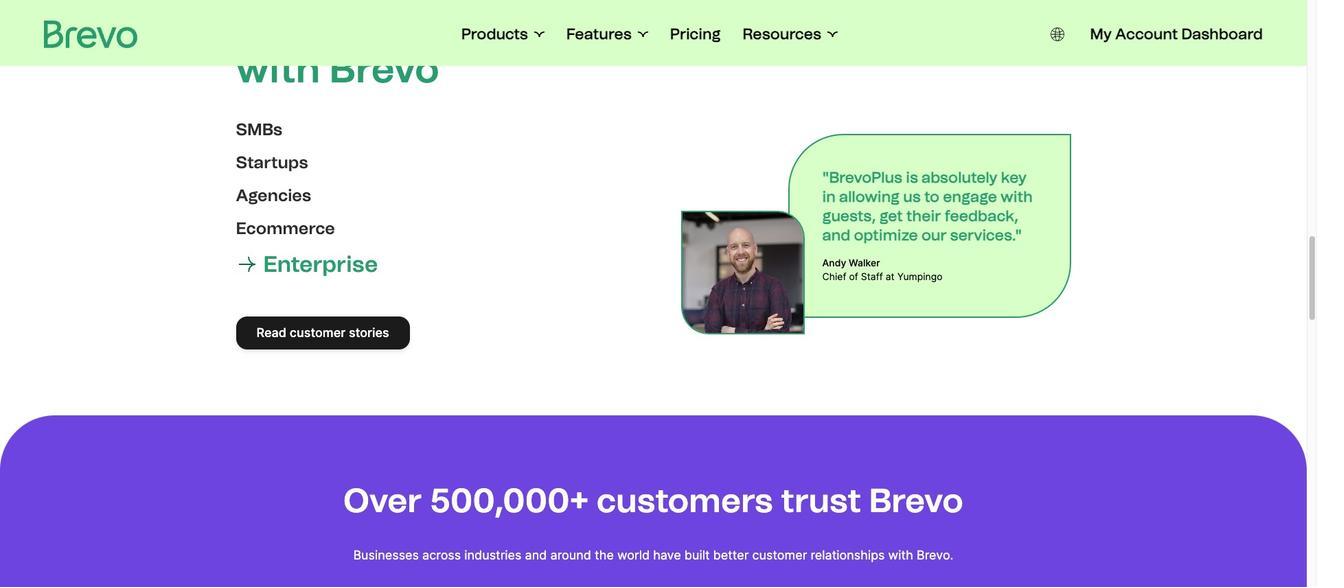 Task type: locate. For each thing, give the bounding box(es) containing it.
0 vertical spatial and
[[823, 226, 851, 244]]

1 vertical spatial brevo
[[870, 481, 964, 520]]

built
[[685, 548, 710, 562]]

brevo for with
[[330, 46, 440, 92]]

0 vertical spatial brevo
[[330, 46, 440, 92]]

us
[[904, 187, 921, 206]]

brevo for trust
[[870, 481, 964, 520]]

our
[[922, 226, 947, 244]]

resources link
[[743, 25, 838, 44]]

smbs link
[[236, 119, 626, 141]]

features link
[[567, 25, 648, 44]]

brevo image
[[44, 21, 137, 48]]

my
[[1091, 25, 1112, 43]]

with inside "brevoplus is absolutely key in allowing us to engage with guests, get their feedback, and optimize our services."
[[1001, 187, 1033, 206]]

brevo
[[330, 46, 440, 92], [870, 481, 964, 520]]

resources
[[743, 25, 822, 43]]

stories
[[349, 325, 389, 340]]

with left brevo.
[[889, 548, 914, 562]]

customer
[[290, 325, 346, 340], [753, 548, 808, 562]]

with up smbs
[[236, 46, 320, 92]]

agencies link
[[236, 184, 626, 206]]

industries
[[465, 548, 522, 562]]

andy walker chief of staff at yumpingo
[[823, 257, 943, 282]]

feedback,
[[945, 206, 1019, 225]]

0 horizontal spatial with
[[236, 46, 320, 92]]

and down guests,
[[823, 226, 851, 244]]

2 horizontal spatial with
[[1001, 187, 1033, 206]]

1 vertical spatial with
[[1001, 187, 1033, 206]]

with
[[236, 46, 320, 92], [1001, 187, 1033, 206], [889, 548, 914, 562]]

and
[[823, 226, 851, 244], [525, 548, 547, 562]]

of
[[849, 270, 859, 282]]

can
[[424, 2, 495, 48]]

my account dashboard link
[[1091, 25, 1264, 44]]

1 horizontal spatial with
[[889, 548, 914, 562]]

and left around
[[525, 548, 547, 562]]

brevo inside everyone can grow with brevo
[[330, 46, 440, 92]]

0 horizontal spatial and
[[525, 548, 547, 562]]

with down key
[[1001, 187, 1033, 206]]

1 vertical spatial customer
[[753, 548, 808, 562]]

guests,
[[823, 206, 876, 225]]

0 horizontal spatial brevo
[[330, 46, 440, 92]]

in
[[823, 187, 836, 206]]

testimonial image
[[681, 211, 805, 334]]

is
[[906, 168, 919, 187]]

relationships
[[811, 548, 885, 562]]

customer right the read
[[290, 325, 346, 340]]

0 vertical spatial customer
[[290, 325, 346, 340]]

0 horizontal spatial customer
[[290, 325, 346, 340]]

customer right the better
[[753, 548, 808, 562]]

1 vertical spatial and
[[525, 548, 547, 562]]

agencies
[[236, 185, 311, 205]]

with inside everyone can grow with brevo
[[236, 46, 320, 92]]

absolutely
[[922, 168, 998, 187]]

1 horizontal spatial customer
[[753, 548, 808, 562]]

over 500,000+ customers trust brevo
[[344, 481, 964, 520]]

ecommerce link
[[236, 217, 626, 239]]

smbs
[[236, 119, 283, 139]]

everyone can grow with brevo
[[236, 2, 600, 92]]

startups link
[[236, 151, 626, 173]]

0 vertical spatial with
[[236, 46, 320, 92]]

yumpingo
[[898, 270, 943, 282]]

walker
[[849, 257, 880, 268]]

account
[[1116, 25, 1179, 43]]

500,000+
[[430, 481, 589, 520]]

1 horizontal spatial brevo
[[870, 481, 964, 520]]

1 horizontal spatial and
[[823, 226, 851, 244]]

2 vertical spatial with
[[889, 548, 914, 562]]



Task type: vqa. For each thing, say whether or not it's contained in the screenshot.
the My Account Dashboard 'link'
yes



Task type: describe. For each thing, give the bounding box(es) containing it.
read
[[257, 325, 287, 340]]

the
[[595, 548, 614, 562]]

enterprise link
[[236, 250, 613, 278]]

products link
[[461, 25, 545, 44]]

pricing
[[670, 25, 721, 43]]

startups
[[236, 152, 308, 172]]

customer inside button
[[290, 325, 346, 340]]

dashboard
[[1182, 25, 1264, 43]]

businesses
[[353, 548, 419, 562]]

read customer stories button
[[236, 316, 410, 349]]

engage
[[944, 187, 998, 206]]

better
[[714, 548, 749, 562]]

products
[[461, 25, 528, 43]]

enterprise
[[263, 251, 378, 277]]

grow
[[504, 2, 600, 48]]

over
[[344, 481, 422, 520]]

have
[[654, 548, 681, 562]]

my account dashboard
[[1091, 25, 1264, 43]]

"brevoplus is absolutely key in allowing us to engage with guests, get their feedback, and optimize our services."
[[823, 168, 1033, 244]]

services."
[[951, 226, 1023, 244]]

everyone
[[236, 2, 415, 48]]

chief
[[823, 270, 847, 282]]

to
[[925, 187, 940, 206]]

at
[[886, 270, 895, 282]]

around
[[551, 548, 592, 562]]

customers
[[597, 481, 773, 520]]

trust
[[781, 481, 862, 520]]

key
[[1002, 168, 1027, 187]]

their
[[907, 206, 942, 225]]

brevo.
[[917, 548, 954, 562]]

andy
[[823, 257, 847, 268]]

get
[[880, 206, 903, 225]]

optimize
[[854, 226, 918, 244]]

read customer stories
[[257, 325, 389, 340]]

staff
[[861, 270, 883, 282]]

pricing link
[[670, 25, 721, 44]]

and inside "brevoplus is absolutely key in allowing us to engage with guests, get their feedback, and optimize our services."
[[823, 226, 851, 244]]

allowing
[[840, 187, 900, 206]]

button image
[[1051, 27, 1065, 41]]

across
[[423, 548, 461, 562]]

"brevoplus
[[823, 168, 903, 187]]

features
[[567, 25, 632, 43]]

businesses across industries and around the world have built better customer relationships with brevo.
[[353, 548, 954, 562]]

ecommerce
[[236, 218, 335, 238]]

world
[[618, 548, 650, 562]]



